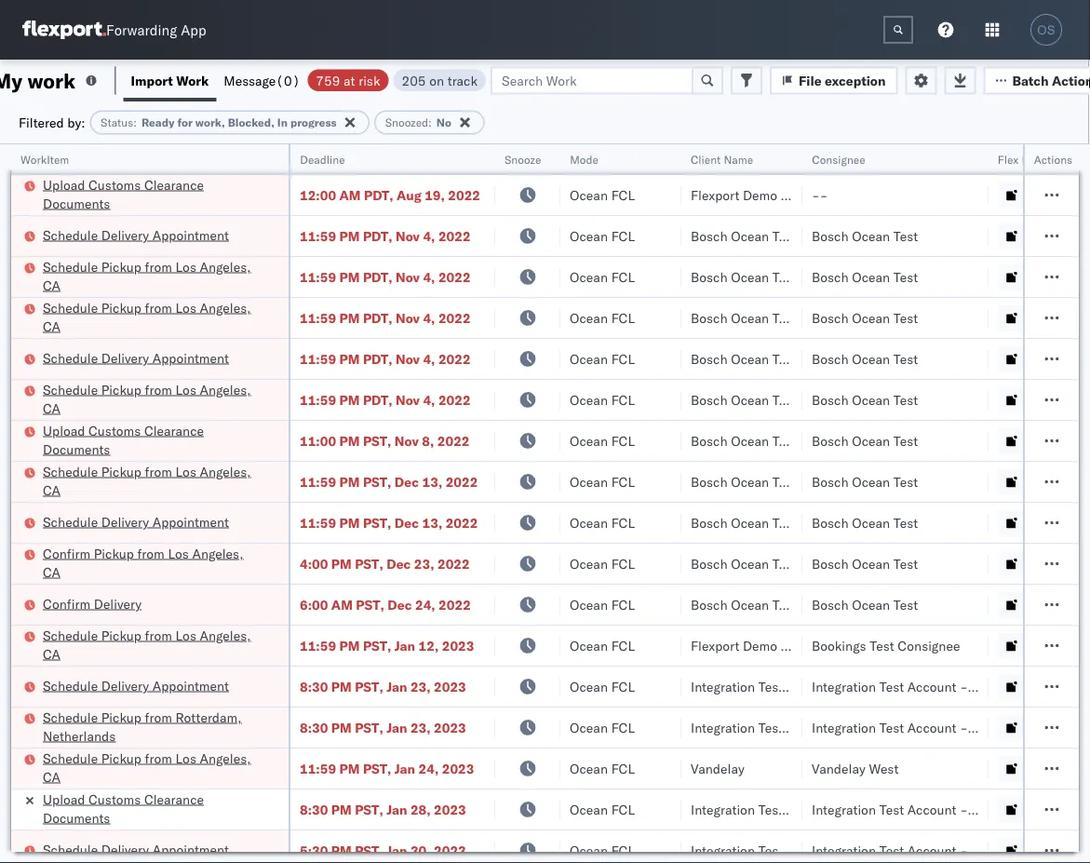 Task type: describe. For each thing, give the bounding box(es) containing it.
2 schedule from the top
[[43, 258, 98, 275]]

3 upload customs clearance documents from the top
[[43, 791, 204, 826]]

1 schedule from the top
[[43, 227, 98, 243]]

12 schedule from the top
[[43, 841, 98, 858]]

action
[[1052, 72, 1090, 88]]

23, for los
[[414, 555, 434, 572]]

flex-166 for vandelay west
[[1028, 760, 1090, 777]]

5:30 pm pst, jan 30, 2023
[[300, 842, 466, 858]]

1 4, from the top
[[423, 228, 435, 244]]

pst, down 6:00 am pst, dec 24, 2022
[[363, 637, 391, 654]]

1 flex- from the top
[[1028, 187, 1068, 203]]

184 for upload customs clearance documents button for 11:00 pm pst, nov 8, 2022
[[1068, 432, 1090, 449]]

schedule pickup from los angeles, ca link for 5th schedule pickup from los angeles, ca "button" from the bottom of the page
[[43, 298, 264, 336]]

28,
[[411, 801, 431, 817]]

pst, up 6:00 am pst, dec 24, 2022
[[355, 555, 383, 572]]

work
[[27, 68, 76, 93]]

1 flex-213 from the top
[[1028, 678, 1090, 695]]

workitem
[[20, 152, 69, 166]]

confirm for confirm pickup from los angeles, ca
[[43, 545, 90, 561]]

pickup for confirm pickup from los angeles, ca button
[[94, 545, 134, 561]]

am for pdt,
[[339, 187, 361, 203]]

8:30 for schedule pickup from rotterdam, netherlands
[[300, 719, 328, 736]]

188 for confirm pickup from los angeles, ca
[[1068, 555, 1090, 572]]

1 schedule pickup from los angeles, ca from the top
[[43, 258, 251, 293]]

7 resize handle column header from the left
[[1057, 144, 1079, 863]]

snoozed : no
[[385, 115, 451, 129]]

forwarding app link
[[22, 20, 206, 39]]

my
[[0, 68, 22, 93]]

2 11:59 from the top
[[300, 269, 336, 285]]

17 fcl from the top
[[611, 842, 635, 858]]

schedule delivery appointment link for 3rd schedule delivery appointment button
[[43, 513, 229, 531]]

2 flex-213 from the top
[[1028, 719, 1090, 736]]

2023 right 30,
[[434, 842, 466, 858]]

import
[[131, 72, 173, 88]]

205 on track
[[402, 72, 478, 88]]

2023 up 8:30 pm pst, jan 28, 2023
[[442, 760, 474, 777]]

8,
[[422, 432, 434, 449]]

confirm pickup from los angeles, ca link
[[43, 544, 264, 581]]

from for fourth schedule pickup from los angeles, ca "button"
[[145, 463, 172, 480]]

11 fcl from the top
[[611, 596, 635, 613]]

4 11:59 from the top
[[300, 351, 336, 367]]

for
[[177, 115, 193, 129]]

clearance for 11:00 pm pst, nov 8, 2022
[[144, 422, 204, 439]]

13 fcl from the top
[[611, 678, 635, 695]]

pst, down 8:30 pm pst, jan 28, 2023
[[355, 842, 383, 858]]

workitem button
[[11, 148, 270, 167]]

3 schedule pickup from los angeles, ca button from the top
[[43, 380, 264, 419]]

resize handle column header for 'deadline' button
[[473, 144, 495, 863]]

flexport. image
[[22, 20, 106, 39]]

exception
[[825, 72, 886, 88]]

5 schedule from the top
[[43, 381, 98, 398]]

19,
[[425, 187, 445, 203]]

flex id button
[[989, 148, 1090, 167]]

4 11:59 pm pdt, nov 4, 2022 from the top
[[300, 351, 471, 367]]

6 schedule pickup from los angeles, ca button from the top
[[43, 749, 264, 788]]

schedule delivery appointment link for first schedule delivery appointment button from the bottom
[[43, 840, 229, 859]]

schedule pickup from los angeles, ca link for 6th schedule pickup from los angeles, ca "button" from the bottom
[[43, 257, 264, 295]]

4 schedule pickup from los angeles, ca button from the top
[[43, 462, 264, 501]]

schedule inside schedule pickup from rotterdam, netherlands
[[43, 709, 98, 725]]

3 schedule from the top
[[43, 299, 98, 316]]

schedule pickup from rotterdam, netherlands link
[[43, 708, 264, 745]]

184 for third schedule pickup from los angeles, ca "button"
[[1068, 392, 1090, 408]]

5 schedule pickup from los angeles, ca button from the top
[[43, 626, 264, 665]]

188 for schedule pickup from los angeles, ca
[[1068, 473, 1090, 490]]

2 integration from the top
[[812, 719, 876, 736]]

3 appointment from the top
[[153, 513, 229, 530]]

schedule pickup from los angeles, ca link for 5th schedule pickup from los angeles, ca "button" from the top
[[43, 626, 264, 663]]

message
[[224, 72, 276, 88]]

23, for rotterdam,
[[411, 719, 431, 736]]

delivery inside 'confirm delivery' 'link'
[[94, 595, 142, 612]]

resize handle column header for 'client name' button in the top of the page
[[780, 144, 803, 863]]

flex id
[[998, 152, 1033, 166]]

14 ocean fcl from the top
[[570, 719, 635, 736]]

184 for 6th schedule pickup from los angeles, ca "button" from the bottom
[[1068, 269, 1090, 285]]

6 11:59 from the top
[[300, 473, 336, 490]]

2 ca from the top
[[43, 318, 61, 334]]

9 11:59 from the top
[[300, 760, 336, 777]]

schedule delivery appointment link for fifth schedule delivery appointment button from the bottom
[[43, 226, 229, 244]]

from for 1st schedule pickup from los angeles, ca "button" from the bottom
[[145, 750, 172, 766]]

5 schedule delivery appointment button from the top
[[43, 840, 229, 861]]

1 lagerfeld from the top
[[999, 678, 1054, 695]]

flex
[[998, 152, 1019, 166]]

forwarding
[[106, 21, 177, 39]]

bookings test consignee
[[812, 637, 960, 654]]

file
[[799, 72, 822, 88]]

2 flex- from the top
[[1028, 228, 1068, 244]]

demo for -
[[743, 187, 778, 203]]

3 schedule delivery appointment button from the top
[[43, 513, 229, 533]]

3 213 from the top
[[1068, 801, 1090, 817]]

blocked,
[[228, 115, 275, 129]]

pdt, for fourth schedule delivery appointment button from the bottom of the page
[[363, 351, 392, 367]]

11 flex- from the top
[[1028, 596, 1068, 613]]

4 ca from the top
[[43, 482, 61, 498]]

pst, down 4:00 pm pst, dec 23, 2022
[[356, 596, 384, 613]]

schedule delivery appointment link for fourth schedule delivery appointment button from the bottom of the page
[[43, 349, 229, 367]]

5 ocean fcl from the top
[[570, 351, 635, 367]]

5 appointment from the top
[[153, 841, 229, 858]]

30,
[[411, 842, 431, 858]]

10 ocean fcl from the top
[[570, 555, 635, 572]]

batch
[[1012, 72, 1049, 88]]

mode button
[[561, 148, 663, 167]]

2 lagerfeld from the top
[[999, 719, 1054, 736]]

10 flex- from the top
[[1028, 555, 1068, 572]]

forwarding app
[[106, 21, 206, 39]]

17 flex- from the top
[[1028, 842, 1068, 858]]

16 fcl from the top
[[611, 801, 635, 817]]

account for schedule delivery appointment link associated with second schedule delivery appointment button from the bottom
[[908, 678, 957, 695]]

2 4, from the top
[[423, 269, 435, 285]]

confirm delivery link
[[43, 595, 142, 613]]

consignee button
[[803, 148, 970, 167]]

confirm delivery
[[43, 595, 142, 612]]

5 11:59 from the top
[[300, 392, 336, 408]]

schedule pickup from los angeles, ca link for 1st schedule pickup from los angeles, ca "button" from the bottom
[[43, 749, 264, 786]]

7 flex- from the top
[[1028, 432, 1068, 449]]

Search Work text field
[[491, 67, 694, 95]]

9 ocean fcl from the top
[[570, 514, 635, 531]]

1 integration from the top
[[812, 678, 876, 695]]

1 11:59 from the top
[[300, 228, 336, 244]]

resize handle column header for workitem button
[[266, 144, 289, 863]]

9 flex- from the top
[[1028, 514, 1068, 531]]

6 flex- from the top
[[1028, 392, 1068, 408]]

12 fcl from the top
[[611, 637, 635, 654]]

1 ocean fcl from the top
[[570, 187, 635, 203]]

11:59 pm pst, jan 24, 2023
[[300, 760, 474, 777]]

7 ca from the top
[[43, 769, 61, 785]]

filtered
[[19, 114, 64, 130]]

4 184 from the top
[[1068, 351, 1090, 367]]

4 4, from the top
[[423, 351, 435, 367]]

rotterdam,
[[175, 709, 242, 725]]

3 integration test account - karl lagerfeld from the top
[[812, 801, 1054, 817]]

message (0)
[[224, 72, 300, 88]]

2 schedule pickup from los angeles, ca button from the top
[[43, 298, 264, 338]]

flex-188 for confirm pickup from los angeles, ca
[[1028, 555, 1090, 572]]

confirm delivery button
[[43, 595, 142, 615]]

5 fcl from the top
[[611, 351, 635, 367]]

5:30
[[300, 842, 328, 858]]

6:00
[[300, 596, 328, 613]]

name
[[724, 152, 754, 166]]

(0)
[[276, 72, 300, 88]]

9 schedule from the top
[[43, 677, 98, 694]]

by:
[[67, 114, 85, 130]]

in
[[277, 115, 288, 129]]

15 fcl from the top
[[611, 760, 635, 777]]

14 flex- from the top
[[1028, 719, 1068, 736]]

actions
[[1034, 152, 1073, 166]]

upload customs clearance documents button for 12:00 am pdt, aug 19, 2022
[[43, 176, 264, 215]]

10 fcl from the top
[[611, 555, 635, 572]]

resize handle column header for consignee button
[[966, 144, 989, 863]]

3 schedule pickup from los angeles, ca from the top
[[43, 381, 251, 416]]

pickup for 1st schedule pickup from los angeles, ca "button" from the bottom
[[101, 750, 141, 766]]

2 ocean fcl from the top
[[570, 228, 635, 244]]

6 fcl from the top
[[611, 392, 635, 408]]

4 fcl from the top
[[611, 310, 635, 326]]

4 integration from the top
[[812, 842, 876, 858]]

vandelay west
[[812, 760, 899, 777]]

batch action button
[[984, 67, 1090, 95]]

pickup for 6th schedule pickup from los angeles, ca "button" from the bottom
[[101, 258, 141, 275]]

at
[[344, 72, 355, 88]]

snoozed
[[385, 115, 428, 129]]

resize handle column header for mode button
[[659, 144, 682, 863]]

9 fcl from the top
[[611, 514, 635, 531]]

schedule pickup from los angeles, ca link for third schedule pickup from los angeles, ca "button"
[[43, 380, 264, 418]]

jan left '12,' at left
[[395, 637, 415, 654]]

risk
[[359, 72, 380, 88]]

6:00 am pst, dec 24, 2022
[[300, 596, 471, 613]]

3 flex-213 from the top
[[1028, 801, 1090, 817]]

12,
[[419, 637, 439, 654]]

my work
[[0, 68, 76, 93]]

netherlands
[[43, 728, 116, 744]]

status
[[101, 115, 133, 129]]

dec up 11:59 pm pst, jan 12, 2023 at the bottom left of the page
[[388, 596, 412, 613]]

west
[[869, 760, 899, 777]]

: for snoozed
[[428, 115, 432, 129]]

pst, up 5:30 pm pst, jan 30, 2023 on the bottom of the page
[[355, 801, 383, 817]]

12 flex- from the top
[[1028, 637, 1068, 654]]

ready
[[141, 115, 175, 129]]

5 schedule delivery appointment from the top
[[43, 841, 229, 858]]

1 ca from the top
[[43, 277, 61, 293]]

pst, down 11:00 pm pst, nov 8, 2022
[[363, 473, 391, 490]]

11:59 pm pst, jan 12, 2023
[[300, 637, 474, 654]]

dec for confirm pickup from los angeles, ca
[[387, 555, 411, 572]]

13 flex- from the top
[[1028, 678, 1068, 695]]

batch action
[[1012, 72, 1090, 88]]

166 for --
[[1068, 187, 1090, 203]]

4 schedule delivery appointment from the top
[[43, 677, 229, 694]]

work
[[176, 72, 209, 88]]

documents for 11:00
[[43, 441, 110, 457]]

4 188 from the top
[[1068, 596, 1090, 613]]

flexport for --
[[691, 187, 740, 203]]

188 for schedule delivery appointment
[[1068, 514, 1090, 531]]

flexport demo consignee for -
[[691, 187, 843, 203]]

3 upload from the top
[[43, 791, 85, 807]]

3 resize handle column header from the left
[[538, 144, 561, 863]]

3 11:59 from the top
[[300, 310, 336, 326]]

759
[[316, 72, 340, 88]]

2 schedule delivery appointment from the top
[[43, 350, 229, 366]]

progress
[[290, 115, 337, 129]]

customs for 11:00 pm pst, nov 8, 2022
[[89, 422, 141, 439]]

: for status
[[133, 115, 137, 129]]

schedule pickup from rotterdam, netherlands button
[[43, 708, 264, 747]]

3 customs from the top
[[89, 791, 141, 807]]

client name
[[691, 152, 754, 166]]

11:59 pm pdt, nov 4, 2022 for 6th schedule pickup from los angeles, ca "button" from the bottom
[[300, 269, 471, 285]]

759 at risk
[[316, 72, 380, 88]]

on
[[429, 72, 444, 88]]

3 documents from the top
[[43, 810, 110, 826]]

pickup for fourth schedule pickup from los angeles, ca "button"
[[101, 463, 141, 480]]

dec for schedule delivery appointment
[[395, 514, 419, 531]]

from for 5th schedule pickup from los angeles, ca "button" from the bottom of the page
[[145, 299, 172, 316]]

184 for 5th schedule pickup from los angeles, ca "button" from the bottom of the page
[[1068, 310, 1090, 326]]

pickup for 5th schedule pickup from los angeles, ca "button" from the top
[[101, 627, 141, 643]]

pdt, for third schedule pickup from los angeles, ca "button"
[[363, 392, 392, 408]]

1 karl from the top
[[972, 678, 995, 695]]

12:00 am pdt, aug 19, 2022
[[300, 187, 480, 203]]

1 184 from the top
[[1068, 228, 1090, 244]]

app
[[181, 21, 206, 39]]

file exception
[[799, 72, 886, 88]]

vandelay for vandelay west
[[812, 760, 866, 777]]

bookings
[[812, 637, 866, 654]]

1 213 from the top
[[1068, 678, 1090, 695]]

16 ocean fcl from the top
[[570, 801, 635, 817]]

3 account from the top
[[908, 801, 957, 817]]

pickup for third schedule pickup from los angeles, ca "button"
[[101, 381, 141, 398]]

confirm pickup from los angeles, ca button
[[43, 544, 264, 583]]

2 schedule pickup from los angeles, ca from the top
[[43, 299, 251, 334]]

clearance for 12:00 am pdt, aug 19, 2022
[[144, 176, 204, 193]]



Task type: locate. For each thing, give the bounding box(es) containing it.
resize handle column header
[[266, 144, 289, 863], [473, 144, 495, 863], [538, 144, 561, 863], [659, 144, 682, 863], [780, 144, 803, 863], [966, 144, 989, 863], [1057, 144, 1079, 863]]

4 appointment from the top
[[153, 677, 229, 694]]

confirm inside 'link'
[[43, 595, 90, 612]]

pst,
[[363, 432, 391, 449], [363, 473, 391, 490], [363, 514, 391, 531], [355, 555, 383, 572], [356, 596, 384, 613], [363, 637, 391, 654], [355, 678, 383, 695], [355, 719, 383, 736], [363, 760, 391, 777], [355, 801, 383, 817], [355, 842, 383, 858]]

2 integration test account - karl lagerfeld from the top
[[812, 719, 1054, 736]]

pdt, for fifth schedule delivery appointment button from the bottom
[[363, 228, 392, 244]]

pm
[[339, 228, 360, 244], [339, 269, 360, 285], [339, 310, 360, 326], [339, 351, 360, 367], [339, 392, 360, 408], [339, 432, 360, 449], [339, 473, 360, 490], [339, 514, 360, 531], [331, 555, 352, 572], [339, 637, 360, 654], [331, 678, 352, 695], [331, 719, 352, 736], [339, 760, 360, 777], [331, 801, 352, 817], [331, 842, 352, 858]]

1 vertical spatial 8:30
[[300, 719, 328, 736]]

2 schedule delivery appointment button from the top
[[43, 349, 229, 369]]

3 8:30 from the top
[[300, 801, 328, 817]]

pdt,
[[364, 187, 394, 203], [363, 228, 392, 244], [363, 269, 392, 285], [363, 310, 392, 326], [363, 351, 392, 367], [363, 392, 392, 408]]

delivery
[[101, 227, 149, 243], [101, 350, 149, 366], [101, 513, 149, 530], [94, 595, 142, 612], [101, 677, 149, 694], [101, 841, 149, 858]]

los
[[175, 258, 196, 275], [175, 299, 196, 316], [175, 381, 196, 398], [175, 463, 196, 480], [168, 545, 189, 561], [175, 627, 196, 643], [175, 750, 196, 766]]

appointment
[[153, 227, 229, 243], [153, 350, 229, 366], [153, 513, 229, 530], [153, 677, 229, 694], [153, 841, 229, 858]]

from inside schedule pickup from rotterdam, netherlands
[[145, 709, 172, 725]]

2 vertical spatial upload customs clearance documents
[[43, 791, 204, 826]]

confirm up confirm delivery
[[43, 545, 90, 561]]

filtered by:
[[19, 114, 85, 130]]

15 ocean fcl from the top
[[570, 760, 635, 777]]

upload customs clearance documents link for 11:00 pm pst, nov 8, 2022
[[43, 421, 264, 459]]

2 vertical spatial 8:30
[[300, 801, 328, 817]]

confirm pickup from los angeles, ca
[[43, 545, 243, 580]]

12:00
[[300, 187, 336, 203]]

2022
[[448, 187, 480, 203], [438, 228, 471, 244], [438, 269, 471, 285], [438, 310, 471, 326], [438, 351, 471, 367], [438, 392, 471, 408], [437, 432, 470, 449], [446, 473, 478, 490], [446, 514, 478, 531], [438, 555, 470, 572], [439, 596, 471, 613]]

1 flex-188 from the top
[[1028, 473, 1090, 490]]

2 vertical spatial upload customs clearance documents link
[[43, 790, 264, 827]]

deadline
[[300, 152, 345, 166]]

dec down 11:00 pm pst, nov 8, 2022
[[395, 473, 419, 490]]

flex-184 for upload customs clearance documents button for 11:00 pm pst, nov 8, 2022
[[1028, 432, 1090, 449]]

0 vertical spatial 8:30 pm pst, jan 23, 2023
[[300, 678, 466, 695]]

2 8:30 from the top
[[300, 719, 328, 736]]

demo for bookings
[[743, 637, 778, 654]]

2 customs from the top
[[89, 422, 141, 439]]

2 demo from the top
[[743, 637, 778, 654]]

from inside confirm pickup from los angeles, ca
[[137, 545, 165, 561]]

import work
[[131, 72, 209, 88]]

8:30 pm pst, jan 28, 2023
[[300, 801, 466, 817]]

flex-188 button
[[998, 469, 1090, 495], [998, 469, 1090, 495], [998, 510, 1090, 536], [998, 510, 1090, 536], [998, 551, 1090, 577], [998, 551, 1090, 577], [998, 592, 1090, 618], [998, 592, 1090, 618]]

integration test account - karl lagerfeld for schedule delivery appointment link associated with second schedule delivery appointment button from the bottom
[[812, 678, 1054, 695]]

23, down '12,' at left
[[411, 678, 431, 695]]

4 schedule pickup from los angeles, ca from the top
[[43, 463, 251, 498]]

import work button
[[123, 60, 216, 101]]

lagerfeld
[[999, 678, 1054, 695], [999, 719, 1054, 736], [999, 801, 1054, 817], [999, 842, 1054, 858]]

upload for 11:00 pm pst, nov 8, 2022
[[43, 422, 85, 439]]

1 vertical spatial 23,
[[411, 678, 431, 695]]

demo
[[743, 187, 778, 203], [743, 637, 778, 654]]

1 flex-184 from the top
[[1028, 228, 1090, 244]]

schedule pickup from los angeles, ca link for fourth schedule pickup from los angeles, ca "button"
[[43, 462, 264, 500]]

os
[[1038, 23, 1056, 37]]

confirm for confirm delivery
[[43, 595, 90, 612]]

pst, up 4:00 pm pst, dec 23, 2022
[[363, 514, 391, 531]]

8:30 pm pst, jan 23, 2023 for schedule delivery appointment
[[300, 678, 466, 695]]

0 vertical spatial 23,
[[414, 555, 434, 572]]

0 vertical spatial demo
[[743, 187, 778, 203]]

schedule delivery appointment link for second schedule delivery appointment button from the bottom
[[43, 676, 229, 695]]

1 vertical spatial upload
[[43, 422, 85, 439]]

flexport for bookings test consignee
[[691, 637, 740, 654]]

--
[[812, 187, 828, 203]]

jan down 11:59 pm pst, jan 12, 2023 at the bottom left of the page
[[387, 678, 407, 695]]

2 appointment from the top
[[153, 350, 229, 366]]

:
[[133, 115, 137, 129], [428, 115, 432, 129]]

2023 right 28,
[[434, 801, 466, 817]]

2 166 from the top
[[1068, 760, 1090, 777]]

am right the 6:00
[[331, 596, 353, 613]]

None text field
[[884, 16, 913, 44]]

jan left 30,
[[387, 842, 407, 858]]

upload customs clearance documents link for 12:00 am pdt, aug 19, 2022
[[43, 176, 264, 213]]

1 fcl from the top
[[611, 187, 635, 203]]

demo left bookings
[[743, 637, 778, 654]]

0 vertical spatial 24,
[[415, 596, 435, 613]]

24, for 2022
[[415, 596, 435, 613]]

1 vertical spatial customs
[[89, 422, 141, 439]]

client
[[691, 152, 721, 166]]

flex-213 button
[[998, 674, 1090, 700], [998, 674, 1090, 700], [998, 715, 1090, 741], [998, 715, 1090, 741], [998, 797, 1090, 823], [998, 797, 1090, 823], [998, 838, 1090, 863], [998, 838, 1090, 863]]

205
[[402, 72, 426, 88]]

2 vertical spatial customs
[[89, 791, 141, 807]]

8:30 pm pst, jan 23, 2023 for schedule pickup from rotterdam, netherlands
[[300, 719, 466, 736]]

11:59 pm pst, dec 13, 2022 down 11:00 pm pst, nov 8, 2022
[[300, 473, 478, 490]]

flexport demo consignee
[[691, 187, 843, 203], [691, 637, 843, 654]]

customs for 12:00 am pdt, aug 19, 2022
[[89, 176, 141, 193]]

schedule pickup from los angeles, ca button
[[43, 257, 264, 297], [43, 298, 264, 338], [43, 380, 264, 419], [43, 462, 264, 501], [43, 626, 264, 665], [43, 749, 264, 788]]

23,
[[414, 555, 434, 572], [411, 678, 431, 695], [411, 719, 431, 736]]

2023 up 11:59 pm pst, jan 24, 2023
[[434, 719, 466, 736]]

2 clearance from the top
[[144, 422, 204, 439]]

5 184 from the top
[[1068, 392, 1090, 408]]

flex-189
[[1028, 637, 1090, 654]]

13 ocean fcl from the top
[[570, 678, 635, 695]]

3 ca from the top
[[43, 400, 61, 416]]

pickup for 5th schedule pickup from los angeles, ca "button" from the bottom of the page
[[101, 299, 141, 316]]

11:00
[[300, 432, 336, 449]]

2023 down '12,' at left
[[434, 678, 466, 695]]

pickup for the schedule pickup from rotterdam, netherlands button
[[101, 709, 141, 725]]

11 ocean fcl from the top
[[570, 596, 635, 613]]

5 schedule delivery appointment link from the top
[[43, 840, 229, 859]]

flex-188
[[1028, 473, 1090, 490], [1028, 514, 1090, 531], [1028, 555, 1090, 572], [1028, 596, 1090, 613]]

flex-184 for third schedule pickup from los angeles, ca "button"
[[1028, 392, 1090, 408]]

dec up 6:00 am pst, dec 24, 2022
[[387, 555, 411, 572]]

nov
[[396, 228, 420, 244], [396, 269, 420, 285], [396, 310, 420, 326], [396, 351, 420, 367], [396, 392, 420, 408], [395, 432, 419, 449]]

13, for schedule delivery appointment
[[422, 514, 442, 531]]

2 schedule pickup from los angeles, ca link from the top
[[43, 298, 264, 336]]

deadline button
[[291, 148, 477, 167]]

: left 'ready'
[[133, 115, 137, 129]]

11 schedule from the top
[[43, 750, 98, 766]]

angeles, inside confirm pickup from los angeles, ca
[[192, 545, 243, 561]]

aug
[[397, 187, 422, 203]]

1 schedule delivery appointment from the top
[[43, 227, 229, 243]]

1 vertical spatial upload customs clearance documents
[[43, 422, 204, 457]]

1 vertical spatial upload customs clearance documents button
[[43, 421, 264, 460]]

1 vertical spatial upload customs clearance documents link
[[43, 421, 264, 459]]

8:30 for schedule delivery appointment
[[300, 678, 328, 695]]

3 schedule delivery appointment from the top
[[43, 513, 229, 530]]

1 13, from the top
[[422, 473, 442, 490]]

dec
[[395, 473, 419, 490], [395, 514, 419, 531], [387, 555, 411, 572], [388, 596, 412, 613]]

demo down the "name"
[[743, 187, 778, 203]]

11:00 pm pst, nov 8, 2022
[[300, 432, 470, 449]]

documents for 12:00
[[43, 195, 110, 211]]

2 schedule delivery appointment link from the top
[[43, 349, 229, 367]]

1 vertical spatial 166
[[1068, 760, 1090, 777]]

2 vertical spatial clearance
[[144, 791, 204, 807]]

ocean
[[570, 187, 608, 203], [570, 228, 608, 244], [731, 228, 769, 244], [852, 228, 890, 244], [570, 269, 608, 285], [731, 269, 769, 285], [852, 269, 890, 285], [570, 310, 608, 326], [731, 310, 769, 326], [852, 310, 890, 326], [570, 351, 608, 367], [731, 351, 769, 367], [852, 351, 890, 367], [570, 392, 608, 408], [731, 392, 769, 408], [852, 392, 890, 408], [570, 432, 608, 449], [731, 432, 769, 449], [852, 432, 890, 449], [570, 473, 608, 490], [731, 473, 769, 490], [852, 473, 890, 490], [570, 514, 608, 531], [731, 514, 769, 531], [852, 514, 890, 531], [570, 555, 608, 572], [731, 555, 769, 572], [852, 555, 890, 572], [570, 596, 608, 613], [731, 596, 769, 613], [852, 596, 890, 613], [570, 637, 608, 654], [570, 678, 608, 695], [570, 719, 608, 736], [570, 760, 608, 777], [570, 801, 608, 817], [570, 842, 608, 858]]

4 schedule from the top
[[43, 350, 98, 366]]

1 documents from the top
[[43, 195, 110, 211]]

client name button
[[682, 148, 784, 167]]

0 vertical spatial flexport
[[691, 187, 740, 203]]

2 vandelay from the left
[[812, 760, 866, 777]]

account for first schedule delivery appointment button from the bottom schedule delivery appointment link
[[908, 842, 957, 858]]

5 schedule pickup from los angeles, ca link from the top
[[43, 626, 264, 663]]

confirm down confirm pickup from los angeles, ca on the bottom of page
[[43, 595, 90, 612]]

11:59 pm pst, dec 13, 2022 for schedule pickup from los angeles, ca
[[300, 473, 478, 490]]

schedule delivery appointment
[[43, 227, 229, 243], [43, 350, 229, 366], [43, 513, 229, 530], [43, 677, 229, 694], [43, 841, 229, 858]]

2023 right '12,' at left
[[442, 637, 474, 654]]

1 integration test account - karl lagerfeld from the top
[[812, 678, 1054, 695]]

4 213 from the top
[[1068, 842, 1090, 858]]

flex-166 button
[[998, 182, 1090, 208], [998, 182, 1090, 208], [998, 756, 1090, 782], [998, 756, 1090, 782]]

11:59 pm pst, dec 13, 2022 up 4:00 pm pst, dec 23, 2022
[[300, 514, 478, 531]]

4 schedule delivery appointment button from the top
[[43, 676, 229, 697]]

7 schedule from the top
[[43, 513, 98, 530]]

189
[[1068, 637, 1090, 654]]

fcl
[[611, 187, 635, 203], [611, 228, 635, 244], [611, 269, 635, 285], [611, 310, 635, 326], [611, 351, 635, 367], [611, 392, 635, 408], [611, 432, 635, 449], [611, 473, 635, 490], [611, 514, 635, 531], [611, 555, 635, 572], [611, 596, 635, 613], [611, 637, 635, 654], [611, 678, 635, 695], [611, 719, 635, 736], [611, 760, 635, 777], [611, 801, 635, 817], [611, 842, 635, 858]]

from for the schedule pickup from rotterdam, netherlands button
[[145, 709, 172, 725]]

0 vertical spatial 166
[[1068, 187, 1090, 203]]

account for schedule pickup from rotterdam, netherlands link
[[908, 719, 957, 736]]

angeles,
[[200, 258, 251, 275], [200, 299, 251, 316], [200, 381, 251, 398], [200, 463, 251, 480], [192, 545, 243, 561], [200, 627, 251, 643], [200, 750, 251, 766]]

1 vertical spatial 24,
[[419, 760, 439, 777]]

1 confirm from the top
[[43, 545, 90, 561]]

status : ready for work, blocked, in progress
[[101, 115, 337, 129]]

0 vertical spatial flex-166
[[1028, 187, 1090, 203]]

24, up '12,' at left
[[415, 596, 435, 613]]

pst, up 8:30 pm pst, jan 28, 2023
[[363, 760, 391, 777]]

1 vertical spatial confirm
[[43, 595, 90, 612]]

1 vertical spatial 8:30 pm pst, jan 23, 2023
[[300, 719, 466, 736]]

13, for schedule pickup from los angeles, ca
[[422, 473, 442, 490]]

from for 6th schedule pickup from los angeles, ca "button" from the bottom
[[145, 258, 172, 275]]

3 schedule pickup from los angeles, ca link from the top
[[43, 380, 264, 418]]

11:59 pm pdt, nov 4, 2022
[[300, 228, 471, 244], [300, 269, 471, 285], [300, 310, 471, 326], [300, 351, 471, 367], [300, 392, 471, 408]]

work,
[[195, 115, 225, 129]]

pst, left 8,
[[363, 432, 391, 449]]

id
[[1022, 152, 1033, 166]]

am for pst,
[[331, 596, 353, 613]]

3 flex- from the top
[[1028, 269, 1068, 285]]

upload customs clearance documents for 11:00 pm pst, nov 8, 2022
[[43, 422, 204, 457]]

upload for 12:00 am pdt, aug 19, 2022
[[43, 176, 85, 193]]

11:59 pm pdt, nov 4, 2022 for 5th schedule pickup from los angeles, ca "button" from the bottom of the page
[[300, 310, 471, 326]]

5 flex- from the top
[[1028, 351, 1068, 367]]

1 vertical spatial clearance
[[144, 422, 204, 439]]

166 for vandelay west
[[1068, 760, 1090, 777]]

pdt, for 6th schedule pickup from los angeles, ca "button" from the bottom
[[363, 269, 392, 285]]

from for confirm pickup from los angeles, ca button
[[137, 545, 165, 561]]

pickup inside schedule pickup from rotterdam, netherlands
[[101, 709, 141, 725]]

flexport
[[691, 187, 740, 203], [691, 637, 740, 654]]

166
[[1068, 187, 1090, 203], [1068, 760, 1090, 777]]

jan up 28,
[[395, 760, 415, 777]]

1 vertical spatial documents
[[43, 441, 110, 457]]

3 upload customs clearance documents link from the top
[[43, 790, 264, 827]]

3 schedule delivery appointment link from the top
[[43, 513, 229, 531]]

0 vertical spatial 8:30
[[300, 678, 328, 695]]

0 vertical spatial 13,
[[422, 473, 442, 490]]

2 213 from the top
[[1068, 719, 1090, 736]]

0 horizontal spatial vandelay
[[691, 760, 745, 777]]

1 vertical spatial 11:59 pm pst, dec 13, 2022
[[300, 514, 478, 531]]

0 vertical spatial confirm
[[43, 545, 90, 561]]

213
[[1068, 678, 1090, 695], [1068, 719, 1090, 736], [1068, 801, 1090, 817], [1068, 842, 1090, 858]]

2 fcl from the top
[[611, 228, 635, 244]]

3 4, from the top
[[423, 310, 435, 326]]

13,
[[422, 473, 442, 490], [422, 514, 442, 531]]

3 ocean fcl from the top
[[570, 269, 635, 285]]

los inside confirm pickup from los angeles, ca
[[168, 545, 189, 561]]

24, up 28,
[[419, 760, 439, 777]]

2 8:30 pm pst, jan 23, 2023 from the top
[[300, 719, 466, 736]]

dec for schedule pickup from los angeles, ca
[[395, 473, 419, 490]]

schedule pickup from rotterdam, netherlands
[[43, 709, 242, 744]]

4 lagerfeld from the top
[[999, 842, 1054, 858]]

flexport demo consignee for bookings
[[691, 637, 843, 654]]

0 vertical spatial upload customs clearance documents
[[43, 176, 204, 211]]

flex-184 for 6th schedule pickup from los angeles, ca "button" from the bottom
[[1028, 269, 1090, 285]]

consignee inside consignee button
[[812, 152, 865, 166]]

1 upload from the top
[[43, 176, 85, 193]]

12 ocean fcl from the top
[[570, 637, 635, 654]]

0 vertical spatial 11:59 pm pst, dec 13, 2022
[[300, 473, 478, 490]]

snooze
[[505, 152, 541, 166]]

vandelay for vandelay
[[691, 760, 745, 777]]

1 clearance from the top
[[144, 176, 204, 193]]

from for third schedule pickup from los angeles, ca "button"
[[145, 381, 172, 398]]

flex-184
[[1028, 228, 1090, 244], [1028, 269, 1090, 285], [1028, 310, 1090, 326], [1028, 351, 1090, 367], [1028, 392, 1090, 408], [1028, 432, 1090, 449]]

6 resize handle column header from the left
[[966, 144, 989, 863]]

7 11:59 from the top
[[300, 514, 336, 531]]

ca
[[43, 277, 61, 293], [43, 318, 61, 334], [43, 400, 61, 416], [43, 482, 61, 498], [43, 564, 61, 580], [43, 646, 61, 662], [43, 769, 61, 785]]

integration test account - karl lagerfeld for schedule pickup from rotterdam, netherlands link
[[812, 719, 1054, 736]]

1 schedule pickup from los angeles, ca link from the top
[[43, 257, 264, 295]]

11:59 pm pdt, nov 4, 2022 for third schedule pickup from los angeles, ca "button"
[[300, 392, 471, 408]]

11:59 pm pst, dec 13, 2022
[[300, 473, 478, 490], [300, 514, 478, 531]]

8:30 pm pst, jan 23, 2023 down 11:59 pm pst, jan 12, 2023 at the bottom left of the page
[[300, 678, 466, 695]]

pdt, for 12:00 am pdt, aug 19, 2022 upload customs clearance documents button
[[364, 187, 394, 203]]

4 flex-184 from the top
[[1028, 351, 1090, 367]]

6 schedule pickup from los angeles, ca from the top
[[43, 750, 251, 785]]

0 vertical spatial customs
[[89, 176, 141, 193]]

karl
[[972, 678, 995, 695], [972, 719, 995, 736], [972, 801, 995, 817], [972, 842, 995, 858]]

consignee
[[812, 152, 865, 166], [781, 187, 843, 203], [781, 637, 843, 654], [898, 637, 960, 654]]

2 vertical spatial documents
[[43, 810, 110, 826]]

integration test account - karl lagerfeld for first schedule delivery appointment button from the bottom schedule delivery appointment link
[[812, 842, 1054, 858]]

24, for 2023
[[419, 760, 439, 777]]

ca inside confirm pickup from los angeles, ca
[[43, 564, 61, 580]]

0 vertical spatial upload customs clearance documents button
[[43, 176, 264, 215]]

1 vertical spatial flexport
[[691, 637, 740, 654]]

1 account from the top
[[908, 678, 957, 695]]

upload
[[43, 176, 85, 193], [43, 422, 85, 439], [43, 791, 85, 807]]

2 upload customs clearance documents from the top
[[43, 422, 204, 457]]

1 upload customs clearance documents link from the top
[[43, 176, 264, 213]]

23, up 6:00 am pst, dec 24, 2022
[[414, 555, 434, 572]]

1 schedule delivery appointment button from the top
[[43, 226, 229, 246]]

4:00 pm pst, dec 23, 2022
[[300, 555, 470, 572]]

1 11:59 pm pst, dec 13, 2022 from the top
[[300, 473, 478, 490]]

no
[[436, 115, 451, 129]]

0 vertical spatial upload
[[43, 176, 85, 193]]

4 schedule delivery appointment link from the top
[[43, 676, 229, 695]]

pst, down 11:59 pm pst, jan 12, 2023 at the bottom left of the page
[[355, 678, 383, 695]]

2 vertical spatial upload
[[43, 791, 85, 807]]

8:30 down the 6:00
[[300, 678, 328, 695]]

confirm inside confirm pickup from los angeles, ca
[[43, 545, 90, 561]]

upload customs clearance documents button
[[43, 176, 264, 215], [43, 421, 264, 460]]

upload customs clearance documents for 12:00 am pdt, aug 19, 2022
[[43, 176, 204, 211]]

1 schedule delivery appointment link from the top
[[43, 226, 229, 244]]

4 flex-213 from the top
[[1028, 842, 1090, 858]]

am right 12:00
[[339, 187, 361, 203]]

jan left 28,
[[387, 801, 407, 817]]

2 vertical spatial 23,
[[411, 719, 431, 736]]

flex-
[[1028, 187, 1068, 203], [1028, 228, 1068, 244], [1028, 269, 1068, 285], [1028, 310, 1068, 326], [1028, 351, 1068, 367], [1028, 392, 1068, 408], [1028, 432, 1068, 449], [1028, 473, 1068, 490], [1028, 514, 1068, 531], [1028, 555, 1068, 572], [1028, 596, 1068, 613], [1028, 637, 1068, 654], [1028, 678, 1068, 695], [1028, 719, 1068, 736], [1028, 760, 1068, 777], [1028, 801, 1068, 817], [1028, 842, 1068, 858]]

0 vertical spatial clearance
[[144, 176, 204, 193]]

1 vertical spatial demo
[[743, 637, 778, 654]]

customs
[[89, 176, 141, 193], [89, 422, 141, 439], [89, 791, 141, 807]]

8:30 up 11:59 pm pst, jan 24, 2023
[[300, 719, 328, 736]]

2 184 from the top
[[1068, 269, 1090, 285]]

23, up 11:59 pm pst, jan 24, 2023
[[411, 719, 431, 736]]

0 horizontal spatial :
[[133, 115, 137, 129]]

mode
[[570, 152, 598, 166]]

0 vertical spatial upload customs clearance documents link
[[43, 176, 264, 213]]

pst, up 11:59 pm pst, jan 24, 2023
[[355, 719, 383, 736]]

13, up 4:00 pm pst, dec 23, 2022
[[422, 514, 442, 531]]

1 flexport demo consignee from the top
[[691, 187, 843, 203]]

0 vertical spatial documents
[[43, 195, 110, 211]]

1 vertical spatial 13,
[[422, 514, 442, 531]]

os button
[[1025, 8, 1068, 51]]

3 188 from the top
[[1068, 555, 1090, 572]]

flex-184 for 5th schedule pickup from los angeles, ca "button" from the bottom of the page
[[1028, 310, 1090, 326]]

8 ocean fcl from the top
[[570, 473, 635, 490]]

1 vertical spatial flex-166
[[1028, 760, 1090, 777]]

documents
[[43, 195, 110, 211], [43, 441, 110, 457], [43, 810, 110, 826]]

4 karl from the top
[[972, 842, 995, 858]]

8:30 pm pst, jan 23, 2023 up 11:59 pm pst, jan 24, 2023
[[300, 719, 466, 736]]

track
[[448, 72, 478, 88]]

test
[[773, 228, 797, 244], [894, 228, 918, 244], [773, 269, 797, 285], [894, 269, 918, 285], [773, 310, 797, 326], [894, 310, 918, 326], [773, 351, 797, 367], [894, 351, 918, 367], [773, 392, 797, 408], [894, 392, 918, 408], [773, 432, 797, 449], [894, 432, 918, 449], [773, 473, 797, 490], [894, 473, 918, 490], [773, 514, 797, 531], [894, 514, 918, 531], [773, 555, 797, 572], [894, 555, 918, 572], [773, 596, 797, 613], [894, 596, 918, 613], [870, 637, 894, 654], [880, 678, 904, 695], [880, 719, 904, 736], [880, 801, 904, 817], [880, 842, 904, 858]]

0 vertical spatial flexport demo consignee
[[691, 187, 843, 203]]

flex-188 for schedule pickup from los angeles, ca
[[1028, 473, 1090, 490]]

13, down 8,
[[422, 473, 442, 490]]

184
[[1068, 228, 1090, 244], [1068, 269, 1090, 285], [1068, 310, 1090, 326], [1068, 351, 1090, 367], [1068, 392, 1090, 408], [1068, 432, 1090, 449]]

1 demo from the top
[[743, 187, 778, 203]]

-
[[812, 187, 820, 203], [820, 187, 828, 203], [960, 678, 968, 695], [960, 719, 968, 736], [960, 801, 968, 817], [960, 842, 968, 858]]

11:59
[[300, 228, 336, 244], [300, 269, 336, 285], [300, 310, 336, 326], [300, 351, 336, 367], [300, 392, 336, 408], [300, 473, 336, 490], [300, 514, 336, 531], [300, 637, 336, 654], [300, 760, 336, 777]]

schedule delivery appointment link
[[43, 226, 229, 244], [43, 349, 229, 367], [43, 513, 229, 531], [43, 676, 229, 695], [43, 840, 229, 859]]

5 4, from the top
[[423, 392, 435, 408]]

2 karl from the top
[[972, 719, 995, 736]]

8 schedule from the top
[[43, 627, 98, 643]]

flex-188 for schedule delivery appointment
[[1028, 514, 1090, 531]]

0 vertical spatial am
[[339, 187, 361, 203]]

8:30 up 5:30
[[300, 801, 328, 817]]

1 flexport from the top
[[691, 187, 740, 203]]

dec up 4:00 pm pst, dec 23, 2022
[[395, 514, 419, 531]]

15 flex- from the top
[[1028, 760, 1068, 777]]

4:00
[[300, 555, 328, 572]]

11:59 pm pst, dec 13, 2022 for schedule delivery appointment
[[300, 514, 478, 531]]

8:30 pm pst, jan 23, 2023
[[300, 678, 466, 695], [300, 719, 466, 736]]

from for 5th schedule pickup from los angeles, ca "button" from the top
[[145, 627, 172, 643]]

1 horizontal spatial :
[[428, 115, 432, 129]]

6 184 from the top
[[1068, 432, 1090, 449]]

3 184 from the top
[[1068, 310, 1090, 326]]

1 vertical spatial flexport demo consignee
[[691, 637, 843, 654]]

1 vertical spatial am
[[331, 596, 353, 613]]

am
[[339, 187, 361, 203], [331, 596, 353, 613]]

jan up 11:59 pm pst, jan 24, 2023
[[387, 719, 407, 736]]

1 schedule pickup from los angeles, ca button from the top
[[43, 257, 264, 297]]

2 flex-184 from the top
[[1028, 269, 1090, 285]]

1 horizontal spatial vandelay
[[812, 760, 866, 777]]

17 ocean fcl from the top
[[570, 842, 635, 858]]

integration test account - karl lagerfeld
[[812, 678, 1054, 695], [812, 719, 1054, 736], [812, 801, 1054, 817], [812, 842, 1054, 858]]

: left no
[[428, 115, 432, 129]]

2 : from the left
[[428, 115, 432, 129]]

pickup inside confirm pickup from los angeles, ca
[[94, 545, 134, 561]]

7 ocean fcl from the top
[[570, 432, 635, 449]]

pdt, for 5th schedule pickup from los angeles, ca "button" from the bottom of the page
[[363, 310, 392, 326]]

flex-166 for --
[[1028, 187, 1090, 203]]



Task type: vqa. For each thing, say whether or not it's contained in the screenshot.
FLEX- related to third the Schedule Delivery Appointment "link" from the bottom
yes



